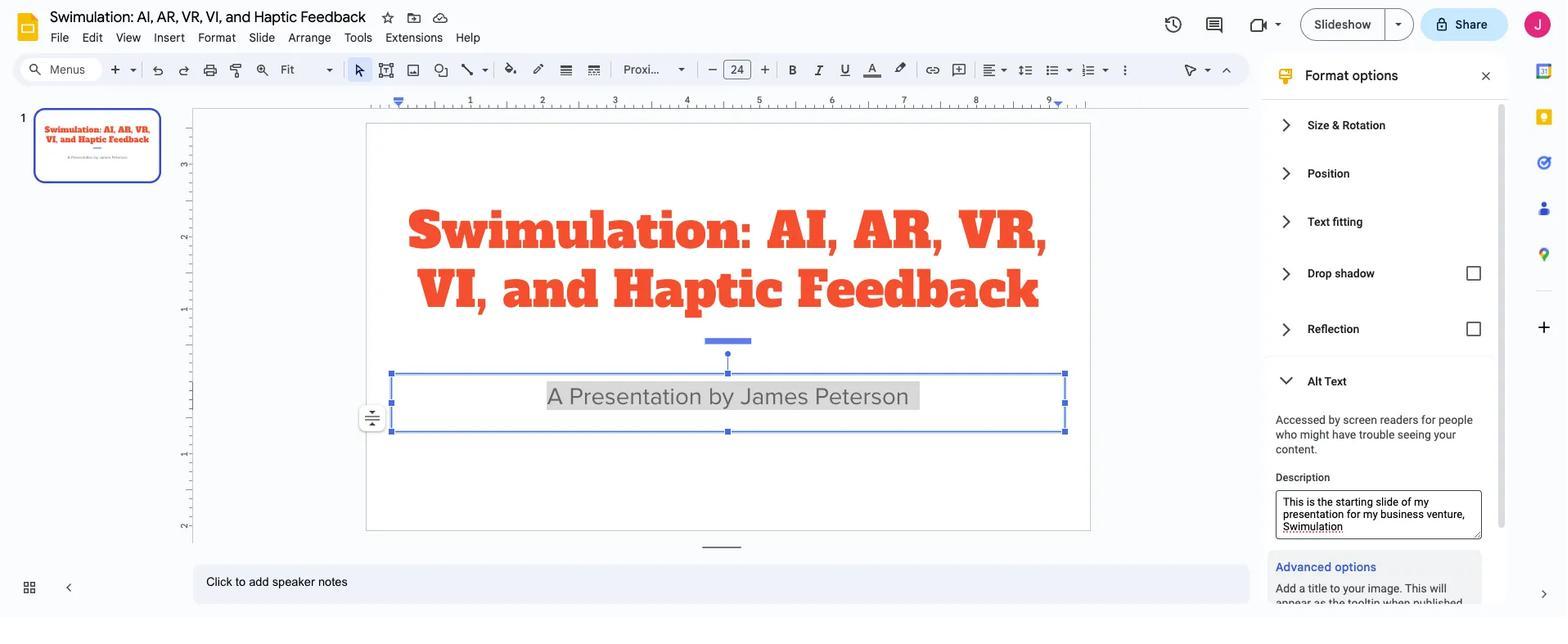 Task type: vqa. For each thing, say whether or not it's contained in the screenshot.
Toggle Reflection icon
yes



Task type: describe. For each thing, give the bounding box(es) containing it.
fitting
[[1333, 215, 1363, 228]]

insert image image
[[404, 58, 423, 81]]

tools
[[345, 30, 373, 45]]

highlight color image
[[891, 58, 909, 78]]

have
[[1332, 428, 1356, 441]]

font list. proxima nova selected. option
[[624, 58, 698, 81]]

text inside tab
[[1308, 215, 1330, 228]]

1 vertical spatial the
[[1289, 611, 1305, 617]]

shadow
[[1335, 267, 1375, 280]]

when
[[1383, 597, 1411, 610]]

tooltip
[[1348, 597, 1381, 610]]

advanced options tab
[[1276, 558, 1377, 577]]

presentation options image
[[1395, 23, 1402, 26]]

might
[[1300, 428, 1330, 441]]

alt text tab
[[1263, 357, 1495, 405]]

nova
[[670, 62, 698, 77]]

border dash option
[[585, 58, 604, 81]]

text fitting tab
[[1263, 197, 1495, 246]]

published
[[1413, 597, 1463, 610]]

tab list inside 'menu bar' "banner"
[[1522, 48, 1567, 571]]

size
[[1308, 118, 1330, 131]]

proxima
[[624, 62, 667, 77]]

1 horizontal spatial to
[[1330, 582, 1340, 595]]

accessed by screen readers for people who might have trouble seeing your content.
[[1276, 413, 1473, 456]]

text inside tab
[[1325, 374, 1347, 388]]

options for advanced
[[1335, 560, 1377, 575]]

help menu item
[[450, 28, 487, 47]]

0 horizontal spatial to
[[1276, 611, 1286, 617]]

format options section
[[1263, 53, 1508, 617]]

shrink text on overflow image
[[361, 407, 384, 430]]

text color image
[[864, 58, 882, 78]]

menu bar banner
[[0, 0, 1567, 617]]

alt
[[1308, 374, 1322, 388]]

share button
[[1420, 8, 1508, 41]]

size & rotation
[[1308, 118, 1386, 131]]

reflection
[[1308, 322, 1360, 336]]

arrange menu item
[[282, 28, 338, 47]]

advanced
[[1276, 560, 1332, 575]]

rotation
[[1343, 118, 1386, 131]]

toggle shadow image
[[1458, 257, 1490, 290]]

border weight option
[[557, 58, 576, 81]]

this
[[1405, 582, 1427, 595]]

position tab
[[1263, 149, 1495, 197]]

insert
[[154, 30, 185, 45]]

who
[[1276, 428, 1297, 441]]

your inside accessed by screen readers for people who might have trouble seeing your content.
[[1434, 428, 1456, 441]]

fill color: transparent image
[[501, 58, 520, 79]]

people
[[1439, 413, 1473, 426]]

Font size text field
[[724, 60, 751, 79]]

Zoom text field
[[278, 58, 324, 81]]

format options application
[[0, 0, 1567, 617]]

web.
[[1308, 611, 1332, 617]]

text fitting
[[1308, 215, 1363, 228]]

your inside advanced options add a title to your image. this will appear as the tooltip when published to the web.
[[1343, 582, 1365, 595]]

Star checkbox
[[377, 7, 399, 29]]

for
[[1422, 413, 1436, 426]]

image.
[[1368, 582, 1403, 595]]

a
[[1299, 582, 1305, 595]]

extensions
[[386, 30, 443, 45]]

description
[[1276, 471, 1330, 484]]

right margin image
[[1054, 96, 1090, 108]]

file
[[51, 30, 69, 45]]

trouble
[[1359, 428, 1395, 441]]

format for format options
[[1305, 68, 1349, 84]]

slide
[[249, 30, 275, 45]]



Task type: locate. For each thing, give the bounding box(es) containing it.
view
[[116, 30, 141, 45]]

slideshow
[[1315, 17, 1371, 32]]

menu bar inside 'menu bar' "banner"
[[44, 21, 487, 48]]

Font size field
[[724, 60, 758, 83]]

advanced options add a title to your image. this will appear as the tooltip when published to the web.
[[1276, 560, 1463, 617]]

alt text
[[1308, 374, 1347, 388]]

1 vertical spatial format
[[1305, 68, 1349, 84]]

Menus field
[[20, 58, 102, 81]]

size & rotation tab
[[1263, 101, 1495, 149]]

Description text field
[[1276, 490, 1482, 539]]

options up image.
[[1335, 560, 1377, 575]]

options up size & rotation "tab"
[[1352, 68, 1399, 84]]

1 horizontal spatial your
[[1434, 428, 1456, 441]]

extensions menu item
[[379, 28, 450, 47]]

file menu item
[[44, 28, 76, 47]]

format
[[198, 30, 236, 45], [1305, 68, 1349, 84]]

share
[[1456, 17, 1488, 32]]

format menu item
[[192, 28, 243, 47]]

accessed
[[1276, 413, 1326, 426]]

navigation
[[0, 92, 180, 617]]

to down appear
[[1276, 611, 1286, 617]]

1 vertical spatial options
[[1335, 560, 1377, 575]]

option
[[359, 405, 386, 431]]

edit menu item
[[76, 28, 110, 47]]

0 vertical spatial format
[[198, 30, 236, 45]]

shape image
[[432, 58, 451, 81]]

left margin image
[[368, 96, 403, 108]]

options
[[1352, 68, 1399, 84], [1335, 560, 1377, 575]]

navigation inside format options application
[[0, 92, 180, 617]]

the
[[1329, 597, 1345, 610], [1289, 611, 1305, 617]]

content.
[[1276, 443, 1318, 456]]

line & paragraph spacing image
[[1016, 58, 1035, 81]]

format inside menu item
[[198, 30, 236, 45]]

reflection tab
[[1263, 301, 1495, 357]]

add
[[1276, 582, 1296, 595]]

tab list
[[1522, 48, 1567, 571]]

as
[[1314, 597, 1326, 610]]

format options
[[1305, 68, 1399, 84]]

arrange
[[288, 30, 331, 45]]

1 horizontal spatial format
[[1305, 68, 1349, 84]]

0 vertical spatial options
[[1352, 68, 1399, 84]]

0 vertical spatial text
[[1308, 215, 1330, 228]]

slide menu item
[[243, 28, 282, 47]]

menu bar
[[44, 21, 487, 48]]

border color: transparent image
[[529, 58, 548, 79]]

tools menu item
[[338, 28, 379, 47]]

to
[[1330, 582, 1340, 595], [1276, 611, 1286, 617]]

mode and view toolbar
[[1178, 53, 1240, 86]]

1 vertical spatial to
[[1276, 611, 1286, 617]]

format down the rename text field
[[198, 30, 236, 45]]

0 horizontal spatial the
[[1289, 611, 1305, 617]]

text left fitting
[[1308, 215, 1330, 228]]

view menu item
[[110, 28, 148, 47]]

format inside section
[[1305, 68, 1349, 84]]

appear
[[1276, 597, 1311, 610]]

main toolbar
[[101, 0, 1138, 339]]

new slide with layout image
[[126, 59, 137, 65]]

1 vertical spatial text
[[1325, 374, 1347, 388]]

the right "as" at the bottom right of page
[[1329, 597, 1345, 610]]

0 vertical spatial your
[[1434, 428, 1456, 441]]

format up size
[[1305, 68, 1349, 84]]

1 horizontal spatial the
[[1329, 597, 1345, 610]]

drop
[[1308, 267, 1332, 280]]

drop shadow
[[1308, 267, 1375, 280]]

the down appear
[[1289, 611, 1305, 617]]

0 vertical spatial to
[[1330, 582, 1340, 595]]

readers
[[1380, 413, 1419, 426]]

options inside advanced options add a title to your image. this will appear as the tooltip when published to the web.
[[1335, 560, 1377, 575]]

Rename text field
[[44, 7, 375, 26]]

Toggle reflection checkbox
[[1458, 313, 1490, 345]]

to right title
[[1330, 582, 1340, 595]]

menu bar containing file
[[44, 21, 487, 48]]

by
[[1329, 413, 1341, 426]]

your
[[1434, 428, 1456, 441], [1343, 582, 1365, 595]]

options for format
[[1352, 68, 1399, 84]]

toggle reflection image
[[1458, 313, 1490, 345]]

edit
[[82, 30, 103, 45]]

seeing
[[1398, 428, 1431, 441]]

insert menu item
[[148, 28, 192, 47]]

Toggle shadow checkbox
[[1458, 257, 1490, 290]]

1 vertical spatial your
[[1343, 582, 1365, 595]]

position
[[1308, 167, 1350, 180]]

drop shadow tab
[[1263, 246, 1495, 301]]

help
[[456, 30, 481, 45]]

your up "tooltip"
[[1343, 582, 1365, 595]]

text right alt
[[1325, 374, 1347, 388]]

will
[[1430, 582, 1447, 595]]

title
[[1308, 582, 1327, 595]]

format for format
[[198, 30, 236, 45]]

proxima nova
[[624, 62, 698, 77]]

0 horizontal spatial your
[[1343, 582, 1365, 595]]

text
[[1308, 215, 1330, 228], [1325, 374, 1347, 388]]

slideshow button
[[1301, 8, 1385, 41]]

0 vertical spatial the
[[1329, 597, 1345, 610]]

your down people
[[1434, 428, 1456, 441]]

Zoom field
[[276, 58, 340, 82]]

screen
[[1343, 413, 1378, 426]]

0 horizontal spatial format
[[198, 30, 236, 45]]

&
[[1332, 118, 1340, 131]]



